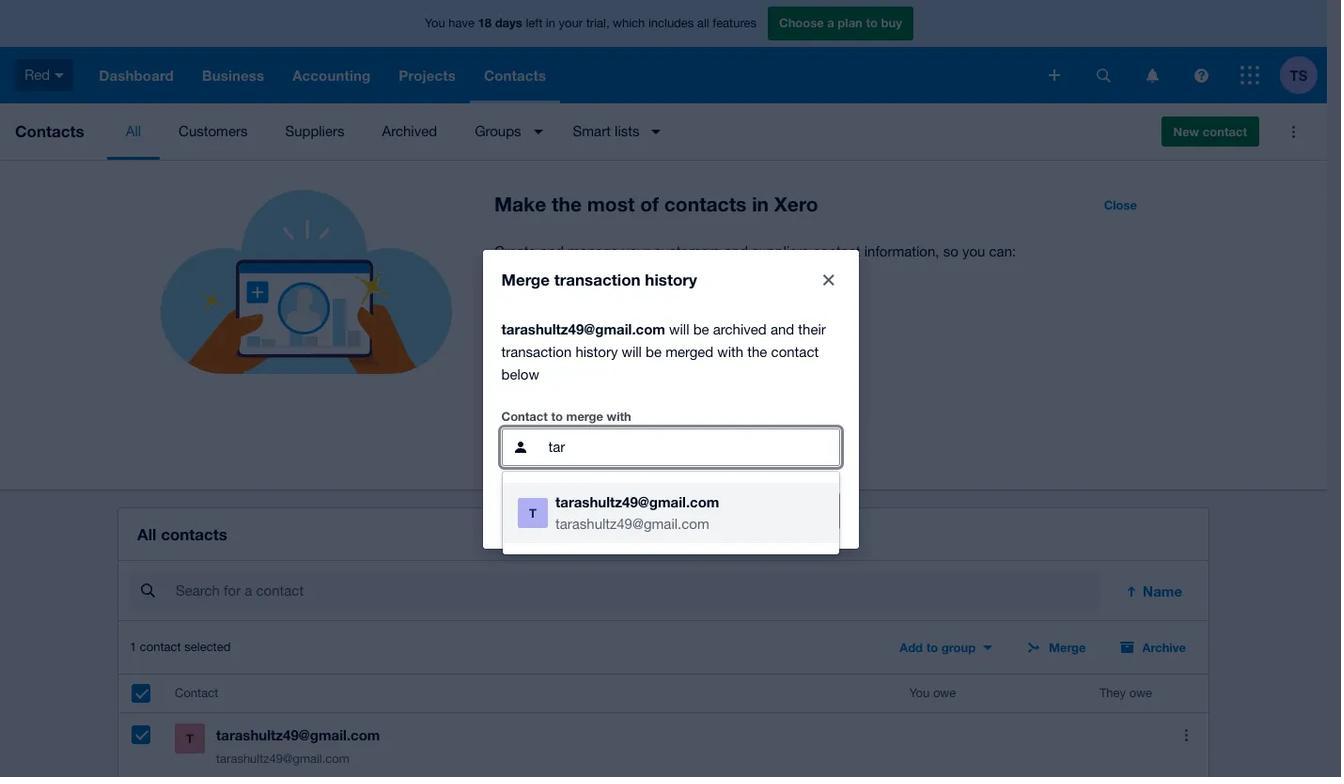 Task type: locate. For each thing, give the bounding box(es) containing it.
1 horizontal spatial be
[[693, 321, 709, 337]]

0 horizontal spatial in
[[546, 16, 556, 30]]

learn more about contacts link
[[494, 385, 684, 411]]

contacts
[[664, 193, 747, 216], [624, 296, 678, 312], [638, 349, 692, 365], [610, 389, 665, 405], [161, 525, 227, 544]]

contact down selected
[[175, 686, 218, 701]]

in for left
[[546, 16, 556, 30]]

manage
[[568, 243, 619, 259]]

1 vertical spatial tarashultz49@gmail.com tarashultz49@gmail.com
[[216, 727, 380, 766]]

to right add
[[927, 640, 938, 655]]

be
[[693, 321, 709, 337], [646, 344, 662, 360]]

your
[[559, 16, 583, 30], [622, 243, 650, 259], [592, 296, 620, 312]]

1 vertical spatial your
[[622, 243, 650, 259]]

red
[[24, 67, 50, 82]]

0 horizontal spatial you
[[425, 16, 445, 30]]

in inside you have 18 days left in your trial, which includes all features
[[546, 16, 556, 30]]

1 vertical spatial contact
[[175, 686, 218, 701]]

contact list table element
[[118, 675, 1209, 777]]

selected
[[185, 640, 231, 655]]

to
[[866, 15, 878, 30], [551, 408, 563, 424], [927, 640, 938, 655]]

1 contact selected
[[130, 640, 231, 655]]

be down on
[[646, 344, 662, 360]]

the down overdue
[[748, 344, 768, 360]]

all
[[126, 123, 141, 139], [137, 525, 156, 544]]

payments
[[773, 322, 835, 338]]

new contact
[[1174, 124, 1248, 139]]

1 horizontal spatial owe
[[1130, 686, 1153, 701]]

you
[[425, 16, 445, 30], [910, 686, 930, 701]]

0 vertical spatial close button
[[1093, 190, 1149, 220]]

1 horizontal spatial the
[[748, 344, 768, 360]]

merge for merge transaction history
[[502, 269, 550, 289]]

1 vertical spatial in
[[752, 193, 769, 216]]

0 horizontal spatial be
[[646, 344, 662, 360]]

owe right "they"
[[1130, 686, 1153, 701]]

1 horizontal spatial you
[[910, 686, 930, 701]]

0 vertical spatial of
[[640, 193, 659, 216]]

with for merge duplicate contacts with each other
[[696, 349, 722, 365]]

contact inside contact list table element
[[175, 686, 218, 701]]

find
[[573, 322, 596, 338]]

2 vertical spatial merge
[[1049, 640, 1086, 655]]

0 vertical spatial your
[[559, 16, 583, 30]]

will down stay
[[622, 344, 642, 360]]

to down 'more'
[[551, 408, 563, 424]]

will
[[669, 321, 690, 337], [622, 344, 642, 360]]

stay
[[628, 322, 654, 338]]

1 vertical spatial you
[[910, 686, 930, 701]]

contact right 1
[[140, 640, 181, 655]]

menu
[[107, 103, 1146, 160]]

merge inside button
[[1049, 640, 1086, 655]]

merge transaction history
[[502, 269, 697, 289]]

history down find
[[576, 344, 618, 360]]

all inside button
[[126, 123, 141, 139]]

of right top
[[702, 322, 715, 338]]

1 vertical spatial the
[[748, 344, 768, 360]]

0 horizontal spatial of
[[640, 193, 659, 216]]

Contact to merge with field
[[547, 429, 839, 465]]

on
[[658, 322, 674, 338]]

history
[[645, 269, 697, 289], [576, 344, 618, 360]]

0 horizontal spatial to
[[551, 408, 563, 424]]

1 vertical spatial of
[[702, 322, 715, 338]]

2 horizontal spatial your
[[622, 243, 650, 259]]

t down watch
[[529, 505, 537, 520]]

merge down "create"
[[502, 269, 550, 289]]

1 vertical spatial all
[[137, 525, 156, 544]]

tarashultz49@gmail.com tarashultz49@gmail.com inside tarashultz49@gmail.com list box
[[556, 493, 720, 532]]

0 vertical spatial history
[[645, 269, 697, 289]]

you inside contact list table element
[[910, 686, 930, 701]]

choose
[[779, 15, 824, 30]]

all
[[697, 16, 709, 30]]

owe down add to group popup button at the right of the page
[[933, 686, 956, 701]]

history inside will be archived and their transaction history will be merged with the contact below
[[576, 344, 618, 360]]

you for you owe
[[910, 686, 930, 701]]

1 horizontal spatial svg image
[[1146, 68, 1159, 82]]

1 vertical spatial transaction
[[502, 344, 572, 360]]

contact
[[1203, 124, 1248, 139], [813, 243, 861, 259], [771, 344, 819, 360], [140, 640, 181, 655]]

1 horizontal spatial contact
[[502, 408, 548, 424]]

contact right new
[[1203, 124, 1248, 139]]

you down add
[[910, 686, 930, 701]]

0 vertical spatial all
[[126, 123, 141, 139]]

owe for they owe
[[1130, 686, 1153, 701]]

add to group
[[900, 640, 976, 655]]

to inside popup button
[[927, 640, 938, 655]]

0 horizontal spatial history
[[576, 344, 618, 360]]

history,
[[676, 270, 721, 286]]

watch video [1:41] button
[[494, 430, 648, 460]]

contact down the learn
[[502, 408, 548, 424]]

0 horizontal spatial svg image
[[55, 73, 64, 78]]

0 horizontal spatial your
[[559, 16, 583, 30]]

0 vertical spatial merge
[[502, 269, 550, 289]]

contact down payments
[[771, 344, 819, 360]]

your inside you have 18 days left in your trial, which includes all features
[[559, 16, 583, 30]]

2 owe from the left
[[1130, 686, 1153, 701]]

of right most
[[640, 193, 659, 216]]

tarashultz49@gmail.com group
[[503, 471, 840, 554]]

customers
[[179, 123, 248, 139]]

Search for a contact field
[[174, 574, 1102, 609]]

1 vertical spatial history
[[576, 344, 618, 360]]

merge transaction history dialog
[[483, 250, 859, 549]]

with left the each
[[696, 349, 722, 365]]

1 vertical spatial to
[[551, 408, 563, 424]]

you inside you have 18 days left in your trial, which includes all features
[[425, 16, 445, 30]]

0 vertical spatial contact
[[502, 408, 548, 424]]

in
[[546, 16, 556, 30], [752, 193, 769, 216]]

most
[[587, 193, 635, 216]]

2 horizontal spatial to
[[927, 640, 938, 655]]

tarashultz49@gmail.com inside merge transaction history dialog
[[502, 320, 666, 337]]

you left the have
[[425, 16, 445, 30]]

merge down easily
[[532, 349, 572, 365]]

ts button
[[1280, 47, 1327, 103]]

contact
[[502, 408, 548, 424], [175, 686, 218, 701]]

0 horizontal spatial the
[[552, 193, 582, 216]]

be up the merged
[[693, 321, 709, 337]]

1 vertical spatial close button
[[810, 261, 848, 298]]

0 horizontal spatial will
[[622, 344, 642, 360]]

close image
[[823, 274, 834, 285]]

contact inside merge transaction history dialog
[[502, 408, 548, 424]]

0 horizontal spatial owe
[[933, 686, 956, 701]]

make
[[494, 193, 546, 216]]

owe
[[933, 686, 956, 701], [1130, 686, 1153, 701]]

svg image
[[1146, 68, 1159, 82], [1194, 68, 1209, 82], [55, 73, 64, 78]]

includes
[[649, 16, 694, 30]]

1 horizontal spatial of
[[702, 322, 715, 338]]

1 horizontal spatial t
[[529, 505, 537, 520]]

0 horizontal spatial contact
[[175, 686, 218, 701]]

0 vertical spatial t
[[529, 505, 537, 520]]

t
[[529, 505, 537, 520], [186, 732, 194, 747]]

create and manage your customers and suppliers contact information, so you can:
[[494, 243, 1016, 259]]

ts
[[1290, 66, 1308, 83]]

with up [1:41]
[[607, 408, 632, 424]]

organise your contacts into custom groups
[[532, 296, 805, 312]]

suppliers button
[[266, 103, 363, 160]]

xero
[[775, 193, 818, 216]]

will be archived and their transaction history will be merged with the contact below
[[502, 321, 826, 382]]

to left buy
[[866, 15, 878, 30]]

and up the custom
[[725, 270, 749, 286]]

1 vertical spatial t
[[186, 732, 194, 747]]

transaction inside will be archived and their transaction history will be merged with the contact below
[[502, 344, 572, 360]]

merge left archive button in the right of the page
[[1049, 640, 1086, 655]]

1 horizontal spatial tarashultz49@gmail.com tarashultz49@gmail.com
[[556, 493, 720, 532]]

your up payment
[[622, 243, 650, 259]]

2 vertical spatial to
[[927, 640, 938, 655]]

0 vertical spatial in
[[546, 16, 556, 30]]

in right left
[[546, 16, 556, 30]]

will up the merged
[[669, 321, 690, 337]]

1 horizontal spatial to
[[866, 15, 878, 30]]

and
[[540, 243, 564, 259], [724, 243, 748, 259], [725, 270, 749, 286], [771, 321, 795, 337], [600, 322, 624, 338]]

1 horizontal spatial in
[[752, 193, 769, 216]]

t down 1 contact selected
[[186, 732, 194, 747]]

with down archived
[[718, 344, 744, 360]]

watch
[[529, 437, 566, 452]]

name
[[1143, 583, 1183, 600]]

tarashultz49@gmail.com tarashultz49@gmail.com inside contact list table element
[[216, 727, 380, 766]]

[1:41]
[[604, 437, 636, 452]]

2 vertical spatial your
[[592, 296, 620, 312]]

your down the merge transaction history
[[592, 296, 620, 312]]

all button
[[107, 103, 160, 160]]

0 horizontal spatial t
[[186, 732, 194, 747]]

archived
[[713, 321, 767, 337]]

transaction down manage
[[554, 269, 641, 289]]

activity,
[[566, 270, 613, 286]]

suppliers
[[285, 123, 345, 139]]

groups button
[[456, 103, 554, 160]]

transaction down easily
[[502, 344, 572, 360]]

merge for merge duplicate contacts with each other
[[532, 349, 572, 365]]

1 owe from the left
[[933, 686, 956, 701]]

learn
[[494, 389, 530, 405]]

svg image
[[1241, 66, 1260, 85], [1097, 68, 1111, 82], [1049, 70, 1060, 81]]

0 vertical spatial you
[[425, 16, 445, 30]]

close button
[[1093, 190, 1149, 220], [810, 261, 848, 298]]

cancel
[[691, 502, 738, 519]]

more
[[534, 389, 566, 405]]

0 horizontal spatial close button
[[810, 261, 848, 298]]

history up organise your contacts into custom groups
[[645, 269, 697, 289]]

archived
[[382, 123, 437, 139]]

0 vertical spatial tarashultz49@gmail.com tarashultz49@gmail.com
[[556, 493, 720, 532]]

tarashultz49@gmail.com
[[502, 320, 666, 337], [556, 493, 720, 510], [556, 516, 709, 532], [216, 727, 380, 744], [216, 752, 350, 766]]

0 vertical spatial will
[[669, 321, 690, 337]]

add
[[900, 640, 923, 655]]

t inside list box
[[529, 505, 537, 520]]

1 vertical spatial merge
[[532, 349, 572, 365]]

2 horizontal spatial svg image
[[1194, 68, 1209, 82]]

to inside the ts "banner"
[[866, 15, 878, 30]]

and down groups
[[771, 321, 795, 337]]

view activity, payment history, and notes
[[532, 270, 788, 286]]

0 horizontal spatial tarashultz49@gmail.com tarashultz49@gmail.com
[[216, 727, 380, 766]]

merge inside dialog
[[502, 269, 550, 289]]

0 vertical spatial to
[[866, 15, 878, 30]]

1 horizontal spatial history
[[645, 269, 697, 289]]

the inside will be archived and their transaction history will be merged with the contact below
[[748, 344, 768, 360]]

you owe
[[910, 686, 956, 701]]

your left trial,
[[559, 16, 583, 30]]

1 horizontal spatial your
[[592, 296, 620, 312]]

the
[[552, 193, 582, 216], [748, 344, 768, 360]]

the left most
[[552, 193, 582, 216]]

in left xero
[[752, 193, 769, 216]]

1 horizontal spatial close button
[[1093, 190, 1149, 220]]

group
[[942, 640, 976, 655]]

to inside dialog
[[551, 408, 563, 424]]

contact inside button
[[1203, 124, 1248, 139]]



Task type: describe. For each thing, give the bounding box(es) containing it.
easily
[[532, 322, 569, 338]]

with inside will be archived and their transaction history will be merged with the contact below
[[718, 344, 744, 360]]

video
[[569, 437, 601, 452]]

archived button
[[363, 103, 456, 160]]

to for contact to merge with
[[551, 408, 563, 424]]

contact for contact to merge with
[[502, 408, 548, 424]]

and up duplicate
[[600, 322, 624, 338]]

0 vertical spatial transaction
[[554, 269, 641, 289]]

watch video [1:41]
[[529, 437, 636, 452]]

smart lists button
[[554, 103, 673, 160]]

merge
[[566, 408, 604, 424]]

svg image inside red popup button
[[55, 73, 64, 78]]

other
[[761, 349, 793, 365]]

and inside will be archived and their transaction history will be merged with the contact below
[[771, 321, 795, 337]]

custom
[[710, 296, 757, 312]]

all for all
[[126, 123, 141, 139]]

and left the suppliers
[[724, 243, 748, 259]]

contacts
[[15, 121, 84, 141]]

groups
[[761, 296, 805, 312]]

each
[[726, 349, 757, 365]]

and up view
[[540, 243, 564, 259]]

days
[[495, 15, 523, 30]]

features
[[713, 16, 757, 30]]

they
[[1100, 686, 1126, 701]]

left
[[526, 16, 543, 30]]

you for you have 18 days left in your trial, which includes all features
[[425, 16, 445, 30]]

merge duplicate contacts with each other
[[532, 349, 793, 365]]

groups
[[475, 123, 521, 139]]

merged
[[666, 344, 714, 360]]

contact for contact
[[175, 686, 218, 701]]

all for all contacts
[[137, 525, 156, 544]]

new contact button
[[1162, 117, 1260, 147]]

view
[[532, 270, 562, 286]]

in for contacts
[[752, 193, 769, 216]]

suppliers
[[752, 243, 809, 259]]

0 vertical spatial the
[[552, 193, 582, 216]]

a
[[828, 15, 835, 30]]

merge button
[[1015, 633, 1098, 663]]

with for contact to merge with
[[607, 408, 632, 424]]

customers
[[654, 243, 720, 259]]

contact up the close image
[[813, 243, 861, 259]]

contact to merge with
[[502, 408, 632, 424]]

close button containing close
[[1093, 190, 1149, 220]]

their
[[798, 321, 826, 337]]

payment
[[617, 270, 672, 286]]

they owe
[[1100, 686, 1153, 701]]

lists
[[615, 123, 640, 139]]

archive
[[1143, 640, 1186, 655]]

tarashultz49@gmail.com list box
[[503, 471, 840, 554]]

1 vertical spatial be
[[646, 344, 662, 360]]

choose a plan to buy
[[779, 15, 902, 30]]

cancel button
[[675, 492, 754, 530]]

learn more about contacts
[[494, 389, 665, 405]]

archive button
[[1109, 633, 1198, 663]]

1 horizontal spatial svg image
[[1097, 68, 1111, 82]]

buy
[[881, 15, 902, 30]]

you have 18 days left in your trial, which includes all features
[[425, 15, 757, 30]]

new
[[1174, 124, 1200, 139]]

1 vertical spatial will
[[622, 344, 642, 360]]

1
[[130, 640, 137, 655]]

notes
[[753, 270, 788, 286]]

red button
[[0, 47, 85, 103]]

menu containing all
[[107, 103, 1146, 160]]

into
[[682, 296, 706, 312]]

you
[[963, 243, 986, 259]]

contacts inside learn more about contacts link
[[610, 389, 665, 405]]

to for add to group
[[927, 640, 938, 655]]

2 horizontal spatial svg image
[[1241, 66, 1260, 85]]

contact inside will be archived and their transaction history will be merged with the contact below
[[771, 344, 819, 360]]

overdue
[[719, 322, 770, 338]]

smart lists
[[573, 123, 640, 139]]

organise
[[532, 296, 588, 312]]

below
[[502, 366, 539, 382]]

have
[[449, 16, 475, 30]]

top
[[678, 322, 698, 338]]

so
[[944, 243, 959, 259]]

information,
[[865, 243, 940, 259]]

owe for you owe
[[933, 686, 956, 701]]

customers button
[[160, 103, 266, 160]]

duplicate
[[576, 349, 634, 365]]

trial,
[[586, 16, 610, 30]]

create
[[494, 243, 536, 259]]

0 vertical spatial be
[[693, 321, 709, 337]]

easily find and stay on top of overdue payments
[[532, 322, 835, 338]]

1 horizontal spatial will
[[669, 321, 690, 337]]

0 horizontal spatial svg image
[[1049, 70, 1060, 81]]

18
[[478, 15, 492, 30]]

ts banner
[[0, 0, 1327, 103]]

can:
[[989, 243, 1016, 259]]

add to group button
[[889, 633, 1004, 663]]

smart
[[573, 123, 611, 139]]

name button
[[1113, 573, 1198, 610]]

about
[[570, 389, 607, 405]]

all contacts
[[137, 525, 227, 544]]



Task type: vqa. For each thing, say whether or not it's contained in the screenshot.
4
no



